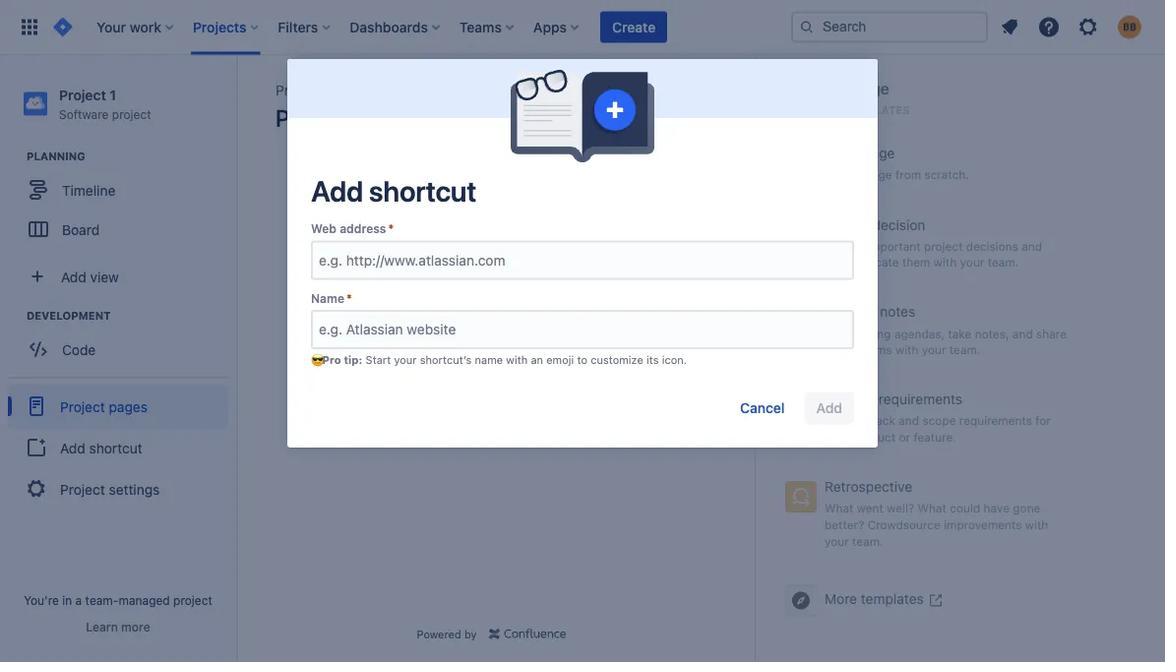Task type: vqa. For each thing, say whether or not it's contained in the screenshot.
tip:
yes



Task type: describe. For each thing, give the bounding box(es) containing it.
you're
[[24, 594, 59, 608]]

icon.
[[662, 354, 687, 367]]

project pages inside group
[[60, 399, 148, 415]]

to inside the add shortcut dialog
[[577, 354, 588, 367]]

templates
[[844, 104, 911, 117]]

or
[[676, 334, 694, 357]]

space
[[619, 334, 672, 357]]

name *
[[311, 291, 352, 305]]

create button
[[601, 11, 668, 43]]

in
[[62, 594, 72, 608]]

to inside connect this project to a confluence space or page
[[478, 334, 495, 357]]

start
[[366, 354, 391, 367]]

web
[[311, 222, 337, 236]]

learn
[[86, 620, 118, 634]]

projects
[[276, 82, 328, 98]]

e.g. http://www.atlassian.com url field
[[313, 243, 853, 278]]

cancel button
[[729, 393, 797, 424]]

its
[[647, 354, 659, 367]]

😎pro
[[311, 354, 341, 367]]

add shortcut inside add shortcut button
[[60, 440, 143, 456]]

connect
[[298, 334, 372, 357]]

create for create
[[613, 19, 656, 35]]

2 vertical spatial project
[[173, 594, 213, 608]]

shortcut's
[[420, 354, 472, 367]]

powered by
[[417, 628, 477, 641]]

customize
[[591, 354, 644, 367]]

shortcut inside button
[[89, 440, 143, 456]]

cancel
[[741, 400, 785, 416]]

project 1 software project
[[59, 87, 151, 121]]

add shortcut button
[[8, 429, 228, 468]]

0 vertical spatial project pages
[[276, 104, 416, 132]]

learn more
[[86, 620, 150, 634]]

add inside button
[[60, 440, 85, 456]]

an
[[531, 354, 544, 367]]

you're in a team-managed project
[[24, 594, 213, 608]]

board link
[[10, 210, 226, 249]]

connect this project to a confluence space or page
[[298, 334, 694, 381]]

a inside create a page popular templates
[[841, 79, 849, 98]]

web address *
[[311, 222, 394, 236]]

code
[[62, 341, 96, 358]]

page inside create a page popular templates
[[853, 79, 890, 98]]

project settings link
[[8, 468, 228, 511]]

group containing project pages
[[8, 377, 228, 517]]

name
[[311, 291, 345, 305]]

by
[[465, 628, 477, 641]]

projects link
[[276, 79, 328, 102]]

development group
[[10, 308, 235, 375]]

😎pro tip: start your shortcut's name with an emoji to customize its icon.
[[311, 354, 687, 367]]

add inside dialog
[[311, 174, 363, 208]]

settings
[[109, 481, 160, 498]]

timeline link
[[10, 171, 226, 210]]

powered
[[417, 628, 462, 641]]

page inside connect this project to a confluence space or page
[[474, 357, 518, 381]]



Task type: locate. For each thing, give the bounding box(es) containing it.
create banner
[[0, 0, 1166, 55]]

pages up add shortcut button
[[109, 399, 148, 415]]

1 horizontal spatial a
[[500, 334, 510, 357]]

a left an on the left of the page
[[500, 334, 510, 357]]

pages
[[353, 104, 416, 132], [109, 399, 148, 415]]

0 vertical spatial page
[[853, 79, 890, 98]]

1 vertical spatial pages
[[109, 399, 148, 415]]

your
[[394, 354, 417, 367]]

learn more button
[[86, 619, 150, 635]]

popular
[[788, 104, 841, 117]]

project up add shortcut button
[[60, 399, 105, 415]]

a right the in
[[75, 594, 82, 608]]

add shortcut
[[311, 174, 477, 208], [60, 440, 143, 456]]

add shortcut up address
[[311, 174, 477, 208]]

create for create a page popular templates
[[788, 79, 837, 98]]

add
[[311, 174, 363, 208], [60, 440, 85, 456]]

emoji
[[547, 354, 574, 367]]

0 vertical spatial create
[[613, 19, 656, 35]]

project pages down the projects link on the left top of the page
[[276, 104, 416, 132]]

0 vertical spatial a
[[841, 79, 849, 98]]

page
[[853, 79, 890, 98], [474, 357, 518, 381]]

1 vertical spatial project pages
[[60, 399, 148, 415]]

confluence image
[[489, 627, 567, 642], [489, 627, 567, 642]]

0 horizontal spatial project
[[112, 107, 151, 121]]

add up web
[[311, 174, 363, 208]]

1
[[110, 87, 116, 103]]

update space or page icon image
[[688, 106, 712, 130]]

a inside connect this project to a confluence space or page
[[500, 334, 510, 357]]

confluence
[[515, 334, 615, 357]]

create inside create a page popular templates
[[788, 79, 837, 98]]

managed
[[119, 594, 170, 608]]

1 vertical spatial create
[[788, 79, 837, 98]]

primary element
[[12, 0, 792, 55]]

page left an on the left of the page
[[474, 357, 518, 381]]

0 horizontal spatial add
[[60, 440, 85, 456]]

Search field
[[792, 11, 989, 43]]

project settings
[[60, 481, 160, 498]]

timeline
[[62, 182, 116, 198]]

a
[[841, 79, 849, 98], [500, 334, 510, 357], [75, 594, 82, 608]]

add shortcut dialog
[[288, 59, 878, 448]]

add shortcut inside the add shortcut dialog
[[311, 174, 477, 208]]

jira software image
[[51, 15, 75, 39]]

0 horizontal spatial to
[[478, 334, 495, 357]]

1 vertical spatial *
[[347, 291, 352, 305]]

1 horizontal spatial *
[[388, 222, 394, 236]]

with
[[506, 354, 528, 367]]

project left name
[[412, 334, 474, 357]]

project left settings at the left
[[60, 481, 105, 498]]

project inside project 1 software project
[[59, 87, 106, 103]]

2 horizontal spatial a
[[841, 79, 849, 98]]

*
[[388, 222, 394, 236], [347, 291, 352, 305]]

page up templates
[[853, 79, 890, 98]]

to
[[478, 334, 495, 357], [577, 354, 588, 367]]

more
[[121, 620, 150, 634]]

to right emoji
[[577, 354, 588, 367]]

1 vertical spatial project
[[412, 334, 474, 357]]

1 vertical spatial add shortcut
[[60, 440, 143, 456]]

1 horizontal spatial project
[[173, 594, 213, 608]]

1 vertical spatial page
[[474, 357, 518, 381]]

a up popular
[[841, 79, 849, 98]]

add shortcut up project settings
[[60, 440, 143, 456]]

to left with
[[478, 334, 495, 357]]

1 vertical spatial shortcut
[[89, 440, 143, 456]]

1 horizontal spatial pages
[[353, 104, 416, 132]]

create inside create button
[[613, 19, 656, 35]]

1 horizontal spatial shortcut
[[369, 174, 477, 208]]

search image
[[800, 19, 815, 35]]

0 vertical spatial add shortcut
[[311, 174, 477, 208]]

project
[[59, 87, 106, 103], [276, 104, 348, 132], [60, 399, 105, 415], [60, 481, 105, 498]]

team-
[[85, 594, 119, 608]]

software
[[59, 107, 109, 121]]

0 horizontal spatial add shortcut
[[60, 440, 143, 456]]

e.g. Atlassian website field
[[313, 312, 853, 348]]

code link
[[10, 330, 226, 369]]

shortcut inside dialog
[[369, 174, 477, 208]]

1 horizontal spatial project pages
[[276, 104, 416, 132]]

pages inside group
[[109, 399, 148, 415]]

address
[[340, 222, 386, 236]]

jira software image
[[51, 15, 75, 39]]

1 vertical spatial a
[[500, 334, 510, 357]]

0 vertical spatial *
[[388, 222, 394, 236]]

board
[[62, 221, 100, 238]]

0 horizontal spatial project pages
[[60, 399, 148, 415]]

project
[[112, 107, 151, 121], [412, 334, 474, 357], [173, 594, 213, 608]]

0 horizontal spatial page
[[474, 357, 518, 381]]

0 horizontal spatial *
[[347, 291, 352, 305]]

group
[[8, 377, 228, 517]]

1 horizontal spatial create
[[788, 79, 837, 98]]

planning group
[[10, 149, 235, 255]]

2 horizontal spatial project
[[412, 334, 474, 357]]

0 horizontal spatial shortcut
[[89, 440, 143, 456]]

1 horizontal spatial add
[[311, 174, 363, 208]]

0 horizontal spatial pages
[[109, 399, 148, 415]]

project right managed
[[173, 594, 213, 608]]

tip:
[[344, 354, 363, 367]]

development
[[27, 310, 111, 323]]

0 horizontal spatial create
[[613, 19, 656, 35]]

0 vertical spatial add
[[311, 174, 363, 208]]

0 vertical spatial pages
[[353, 104, 416, 132]]

project inside project 1 software project
[[112, 107, 151, 121]]

shortcut
[[369, 174, 477, 208], [89, 440, 143, 456]]

project pages up add shortcut button
[[60, 399, 148, 415]]

* right address
[[388, 222, 394, 236]]

project up software
[[59, 87, 106, 103]]

planning
[[27, 150, 85, 163]]

project inside connect this project to a confluence space or page
[[412, 334, 474, 357]]

0 vertical spatial shortcut
[[369, 174, 477, 208]]

shortcut down project pages link
[[89, 440, 143, 456]]

project down the projects link on the left top of the page
[[276, 104, 348, 132]]

0 horizontal spatial a
[[75, 594, 82, 608]]

1 horizontal spatial add shortcut
[[311, 174, 477, 208]]

create
[[613, 19, 656, 35], [788, 79, 837, 98]]

1 vertical spatial add
[[60, 440, 85, 456]]

0 vertical spatial project
[[112, 107, 151, 121]]

this
[[376, 334, 408, 357]]

2 vertical spatial a
[[75, 594, 82, 608]]

create a page popular templates
[[788, 79, 911, 117]]

add up project settings
[[60, 440, 85, 456]]

project pages
[[276, 104, 416, 132], [60, 399, 148, 415]]

1 horizontal spatial to
[[577, 354, 588, 367]]

shortcut up address
[[369, 174, 477, 208]]

project pages link
[[8, 385, 228, 429]]

1 horizontal spatial page
[[853, 79, 890, 98]]

project down 1
[[112, 107, 151, 121]]

* right name
[[347, 291, 352, 305]]

name
[[475, 354, 503, 367]]

pages down primary element
[[353, 104, 416, 132]]



